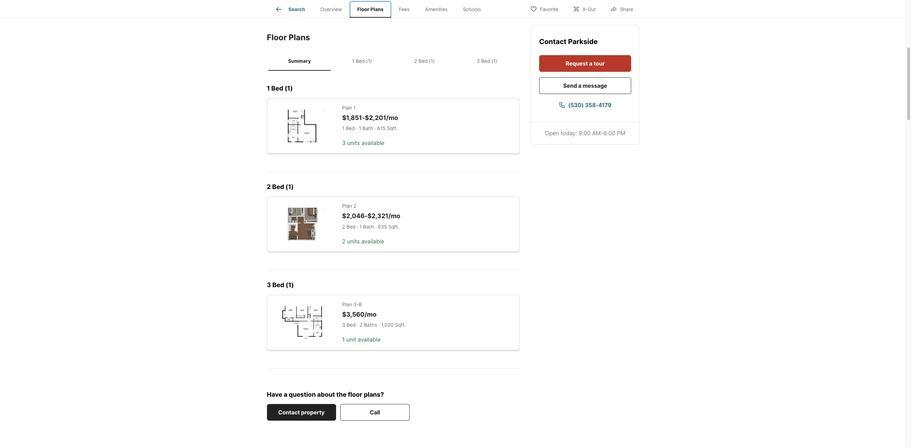Task type: describe. For each thing, give the bounding box(es) containing it.
fees
[[399, 6, 410, 12]]

open
[[545, 130, 559, 137]]

contact for contact parkside
[[539, 38, 567, 46]]

plan for $3,560/mo
[[342, 302, 352, 308]]

$1,851-
[[342, 114, 365, 122]]

floor plans tab
[[350, 1, 392, 18]]

9:00
[[579, 130, 591, 137]]

favorite button
[[525, 2, 565, 16]]

3 units available
[[342, 140, 385, 147]]

$2,321/mo
[[368, 213, 401, 220]]

plan 1 image
[[279, 110, 326, 142]]

0 horizontal spatial 3 bed (1)
[[267, 282, 294, 289]]

plans?
[[364, 392, 384, 399]]

tab list containing search
[[267, 0, 495, 18]]

floor plans inside 'floor plans' tab
[[358, 6, 384, 12]]

message
[[583, 82, 608, 89]]

plan for $1,851-$2,201/mo
[[342, 105, 352, 111]]

2 bed (1) inside tab
[[415, 58, 435, 64]]

send
[[564, 82, 577, 89]]

schools tab
[[456, 1, 489, 18]]

· down $1,851-
[[356, 126, 358, 131]]

b
[[359, 302, 362, 308]]

a for have
[[284, 392, 288, 399]]

plan 3-b $3,560/mo
[[342, 302, 377, 319]]

3 inside tab
[[477, 58, 480, 64]]

1 unit available
[[342, 337, 381, 344]]

$2,201/mo
[[365, 114, 398, 122]]

out
[[588, 6, 596, 12]]

3 bed · 2 baths · 1,020 sqft.
[[342, 323, 406, 328]]

$3,560/mo
[[342, 311, 377, 319]]

baths
[[364, 323, 377, 328]]

call button
[[340, 405, 410, 422]]

3 bed (1) tab
[[456, 52, 519, 70]]

property
[[301, 410, 325, 417]]

2 inside 2 bed (1) tab
[[415, 58, 418, 64]]

available for $2,201/mo
[[362, 140, 385, 147]]

sqft. for $2,321/mo
[[389, 224, 400, 230]]

overview tab
[[313, 1, 350, 18]]

1 inside plan 1 $1,851-$2,201/mo
[[354, 105, 356, 111]]

plan 2 image
[[279, 208, 326, 241]]

(530)
[[569, 102, 584, 109]]

plan for $2,046-$2,321/mo
[[342, 203, 352, 209]]

$2,046-
[[342, 213, 368, 220]]

2 bed (1) tab
[[394, 52, 456, 70]]

question
[[289, 392, 316, 399]]

bath for $1,851-
[[363, 126, 373, 131]]

1 vertical spatial floor plans
[[267, 33, 310, 42]]

2 inside plan 2 $2,046-$2,321/mo
[[354, 203, 357, 209]]

1 vertical spatial 1 bed (1)
[[267, 85, 293, 92]]

6:00
[[604, 130, 616, 137]]

have
[[267, 392, 283, 399]]

contact property
[[279, 410, 325, 417]]

· left 835
[[375, 224, 377, 230]]

sqft. for $3,560/mo
[[395, 323, 406, 328]]

unit
[[347, 337, 356, 344]]

share
[[621, 6, 634, 12]]

send a message
[[564, 82, 608, 89]]

tab list containing summary
[[267, 51, 520, 71]]

summary
[[288, 58, 311, 64]]

contact property button
[[267, 405, 336, 422]]

(530) 358-4179
[[569, 102, 612, 109]]

search link
[[275, 5, 305, 14]]

1 inside tab
[[352, 58, 355, 64]]

1 vertical spatial plans
[[289, 33, 310, 42]]

summary tab
[[268, 52, 331, 70]]

sqft. for $2,201/mo
[[387, 126, 398, 131]]

3-
[[354, 302, 359, 308]]



Task type: locate. For each thing, give the bounding box(es) containing it.
a left tour
[[589, 60, 593, 67]]

request
[[566, 60, 588, 67]]

contact down question at the bottom of page
[[279, 410, 300, 417]]

the
[[337, 392, 347, 399]]

0 vertical spatial plan
[[342, 105, 352, 111]]

615
[[377, 126, 386, 131]]

· down the "$2,046-"
[[357, 224, 358, 230]]

x-
[[583, 6, 588, 12]]

0 vertical spatial available
[[362, 140, 385, 147]]

floor
[[358, 6, 370, 12], [267, 33, 287, 42]]

bath left the 615
[[363, 126, 373, 131]]

2 vertical spatial a
[[284, 392, 288, 399]]

358-
[[585, 102, 599, 109]]

1 bed (1) inside tab
[[352, 58, 372, 64]]

1 bed (1) tab
[[331, 52, 394, 70]]

1 vertical spatial a
[[579, 82, 582, 89]]

plan inside plan 2 $2,046-$2,321/mo
[[342, 203, 352, 209]]

units for $1,851-
[[348, 140, 360, 147]]

amenities tab
[[418, 1, 456, 18]]

1 tab list from the top
[[267, 0, 495, 18]]

2
[[415, 58, 418, 64], [267, 183, 271, 191], [354, 203, 357, 209], [342, 224, 345, 230], [342, 238, 346, 245], [360, 323, 363, 328]]

1
[[352, 58, 355, 64], [267, 85, 270, 92], [354, 105, 356, 111], [342, 126, 345, 131], [359, 126, 361, 131], [360, 224, 362, 230], [342, 337, 345, 344]]

1 horizontal spatial a
[[579, 82, 582, 89]]

pm
[[617, 130, 626, 137]]

available for $2,321/mo
[[362, 238, 385, 245]]

0 vertical spatial floor plans
[[358, 6, 384, 12]]

overview
[[321, 6, 342, 12]]

plan inside plan 1 $1,851-$2,201/mo
[[342, 105, 352, 111]]

plan 1 $1,851-$2,201/mo
[[342, 105, 398, 122]]

units down 1 bed · 1 bath · 615 sqft.
[[348, 140, 360, 147]]

0 vertical spatial units
[[348, 140, 360, 147]]

plans inside tab
[[371, 6, 384, 12]]

0 vertical spatial contact
[[539, 38, 567, 46]]

tour
[[594, 60, 605, 67]]

floor plans up the summary
[[267, 33, 310, 42]]

1 horizontal spatial plans
[[371, 6, 384, 12]]

plan left 3-
[[342, 302, 352, 308]]

· left 1,020
[[379, 323, 380, 328]]

plan 2 $2,046-$2,321/mo
[[342, 203, 401, 220]]

contact left parkside
[[539, 38, 567, 46]]

today:
[[561, 130, 577, 137]]

bath
[[363, 126, 373, 131], [363, 224, 374, 230]]

plan inside plan 3-b $3,560/mo
[[342, 302, 352, 308]]

units
[[348, 140, 360, 147], [347, 238, 360, 245]]

3
[[477, 58, 480, 64], [342, 140, 346, 147], [267, 282, 271, 289], [342, 323, 346, 328]]

schools
[[463, 6, 481, 12]]

1 vertical spatial sqft.
[[389, 224, 400, 230]]

2 vertical spatial available
[[358, 337, 381, 344]]

1 horizontal spatial contact
[[539, 38, 567, 46]]

sqft. right the 615
[[387, 126, 398, 131]]

· left the 615
[[375, 126, 376, 131]]

units for $2,046-
[[347, 238, 360, 245]]

floor plans
[[358, 6, 384, 12], [267, 33, 310, 42]]

plan
[[342, 105, 352, 111], [342, 203, 352, 209], [342, 302, 352, 308]]

1 horizontal spatial 2 bed (1)
[[415, 58, 435, 64]]

(530) 358-4179 button
[[539, 97, 632, 114]]

0 vertical spatial a
[[589, 60, 593, 67]]

0 vertical spatial tab list
[[267, 0, 495, 18]]

plan up $1,851-
[[342, 105, 352, 111]]

2 horizontal spatial a
[[589, 60, 593, 67]]

0 vertical spatial 2 bed (1)
[[415, 58, 435, 64]]

0 vertical spatial plans
[[371, 6, 384, 12]]

3 plan from the top
[[342, 302, 352, 308]]

favorite
[[540, 6, 559, 12]]

1 vertical spatial contact
[[279, 410, 300, 417]]

1 vertical spatial floor
[[267, 33, 287, 42]]

about
[[317, 392, 335, 399]]

sqft. right 835
[[389, 224, 400, 230]]

0 vertical spatial sqft.
[[387, 126, 398, 131]]

2 vertical spatial plan
[[342, 302, 352, 308]]

share button
[[605, 2, 640, 16]]

2 bed · 1 bath · 835 sqft.
[[342, 224, 400, 230]]

units down 2 bed · 1 bath · 835 sqft.
[[347, 238, 360, 245]]

plans up the summary
[[289, 33, 310, 42]]

open today: 9:00 am-6:00 pm
[[545, 130, 626, 137]]

2 bed (1)
[[415, 58, 435, 64], [267, 183, 294, 191]]

1 vertical spatial available
[[362, 238, 385, 245]]

a right send
[[579, 82, 582, 89]]

tab list
[[267, 0, 495, 18], [267, 51, 520, 71]]

a for send
[[579, 82, 582, 89]]

0 vertical spatial 1 bed (1)
[[352, 58, 372, 64]]

0 horizontal spatial floor plans
[[267, 33, 310, 42]]

floor down search link
[[267, 33, 287, 42]]

1 vertical spatial plan
[[342, 203, 352, 209]]

contact
[[539, 38, 567, 46], [279, 410, 300, 417]]

3 bed (1) inside '3 bed (1)' tab
[[477, 58, 498, 64]]

have a question about the floor plans?
[[267, 392, 384, 399]]

2 plan from the top
[[342, 203, 352, 209]]

·
[[356, 126, 358, 131], [375, 126, 376, 131], [357, 224, 358, 230], [375, 224, 377, 230], [357, 323, 359, 328], [379, 323, 380, 328]]

2 vertical spatial sqft.
[[395, 323, 406, 328]]

search
[[289, 6, 305, 12]]

1 vertical spatial tab list
[[267, 51, 520, 71]]

contact inside button
[[279, 410, 300, 417]]

call
[[370, 410, 380, 417]]

0 vertical spatial floor
[[358, 6, 370, 12]]

available down baths
[[358, 337, 381, 344]]

sqft.
[[387, 126, 398, 131], [389, 224, 400, 230], [395, 323, 406, 328]]

available
[[362, 140, 385, 147], [362, 238, 385, 245], [358, 337, 381, 344]]

available down 2 bed · 1 bath · 835 sqft.
[[362, 238, 385, 245]]

1 vertical spatial 3 bed (1)
[[267, 282, 294, 289]]

835
[[378, 224, 387, 230]]

(1)
[[366, 58, 372, 64], [429, 58, 435, 64], [492, 58, 498, 64], [285, 85, 293, 92], [286, 183, 294, 191], [286, 282, 294, 289]]

(530) 358-4179 link
[[539, 97, 632, 114]]

x-out
[[583, 6, 596, 12]]

a
[[589, 60, 593, 67], [579, 82, 582, 89], [284, 392, 288, 399]]

1 vertical spatial 2 bed (1)
[[267, 183, 294, 191]]

0 horizontal spatial plans
[[289, 33, 310, 42]]

2 tab list from the top
[[267, 51, 520, 71]]

1 vertical spatial bath
[[363, 224, 374, 230]]

fees tab
[[392, 1, 418, 18]]

1 plan from the top
[[342, 105, 352, 111]]

plan 3-b image
[[279, 307, 326, 339]]

available down 1 bed · 1 bath · 615 sqft.
[[362, 140, 385, 147]]

2 units available
[[342, 238, 385, 245]]

bath for $2,046-
[[363, 224, 374, 230]]

contact parkside
[[539, 38, 598, 46]]

call link
[[340, 405, 410, 422]]

plans
[[371, 6, 384, 12], [289, 33, 310, 42]]

0 vertical spatial 3 bed (1)
[[477, 58, 498, 64]]

available for $3,560/mo
[[358, 337, 381, 344]]

1,020
[[382, 323, 394, 328]]

0 vertical spatial bath
[[363, 126, 373, 131]]

3 bed (1)
[[477, 58, 498, 64], [267, 282, 294, 289]]

4179
[[599, 102, 612, 109]]

0 horizontal spatial a
[[284, 392, 288, 399]]

send a message button
[[539, 77, 632, 94]]

1 horizontal spatial 3 bed (1)
[[477, 58, 498, 64]]

x-out button
[[567, 2, 602, 16]]

0 horizontal spatial floor
[[267, 33, 287, 42]]

a for request
[[589, 60, 593, 67]]

bed
[[356, 58, 365, 64], [419, 58, 428, 64], [482, 58, 491, 64], [272, 85, 283, 92], [346, 126, 355, 131], [272, 183, 284, 191], [347, 224, 356, 230], [273, 282, 284, 289], [347, 323, 356, 328]]

floor right overview at the left top of the page
[[358, 6, 370, 12]]

1 bed (1)
[[352, 58, 372, 64], [267, 85, 293, 92]]

request a tour button
[[539, 55, 632, 72]]

a right have
[[284, 392, 288, 399]]

0 horizontal spatial 1 bed (1)
[[267, 85, 293, 92]]

amenities
[[425, 6, 448, 12]]

plans left 'fees'
[[371, 6, 384, 12]]

plan up the "$2,046-"
[[342, 203, 352, 209]]

(1) inside tab
[[366, 58, 372, 64]]

floor
[[348, 392, 363, 399]]

· down the $3,560/mo
[[357, 323, 359, 328]]

1 horizontal spatial floor
[[358, 6, 370, 12]]

1 horizontal spatial floor plans
[[358, 6, 384, 12]]

parkside
[[568, 38, 598, 46]]

floor plans left 'fees'
[[358, 6, 384, 12]]

floor inside tab
[[358, 6, 370, 12]]

0 horizontal spatial 2 bed (1)
[[267, 183, 294, 191]]

am-
[[592, 130, 604, 137]]

sqft. right 1,020
[[395, 323, 406, 328]]

1 bed · 1 bath · 615 sqft.
[[342, 126, 398, 131]]

request a tour
[[566, 60, 605, 67]]

1 horizontal spatial 1 bed (1)
[[352, 58, 372, 64]]

1 vertical spatial units
[[347, 238, 360, 245]]

0 horizontal spatial contact
[[279, 410, 300, 417]]

bath left 835
[[363, 224, 374, 230]]

bed inside tab
[[356, 58, 365, 64]]

contact for contact property
[[279, 410, 300, 417]]



Task type: vqa. For each thing, say whether or not it's contained in the screenshot.


